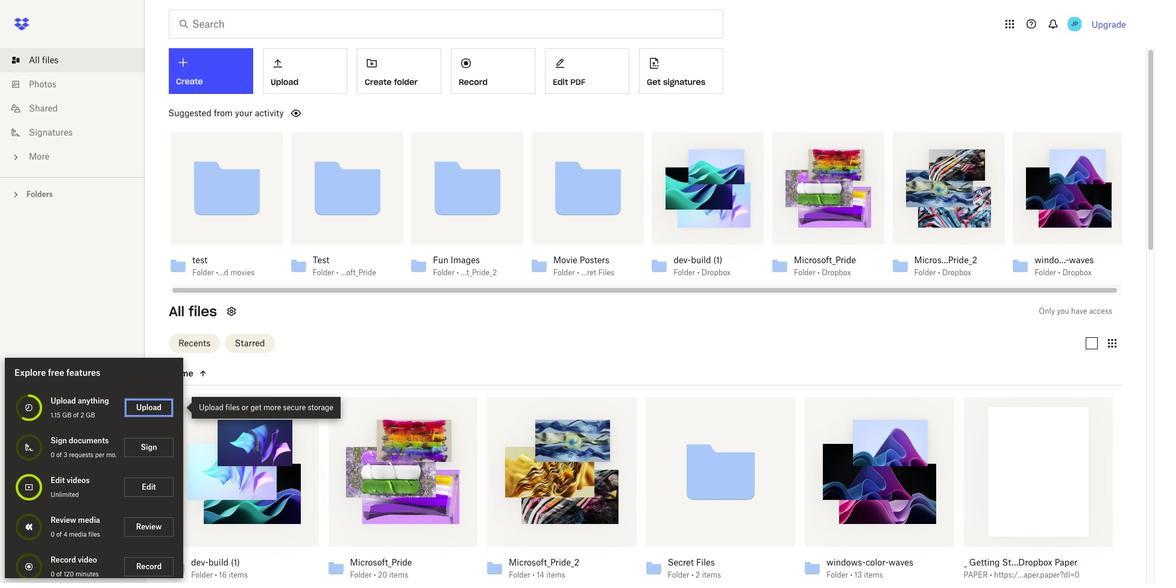 Task type: vqa. For each thing, say whether or not it's contained in the screenshot.


Task type: locate. For each thing, give the bounding box(es) containing it.
0 vertical spatial free
[[48, 368, 64, 378]]

all files up recents
[[169, 303, 217, 320]]

0 horizontal spatial all files
[[29, 55, 59, 65]]

1 horizontal spatial all files
[[169, 303, 217, 320]]

items down windows-color-waves button
[[864, 571, 883, 580]]

files up photos
[[42, 55, 59, 65]]

dropbox
[[702, 268, 731, 277], [822, 268, 851, 277], [943, 268, 972, 277], [1063, 268, 1092, 277]]

build inside dev-build (1) folder • dropbox
[[691, 255, 711, 265]]

edit left pdf
[[553, 77, 568, 87]]

0 vertical spatial media
[[78, 516, 100, 525]]

free
[[48, 368, 64, 378], [60, 553, 72, 560]]

dev- inside dev-build (1) folder • dropbox
[[674, 255, 691, 265]]

review down edit button
[[136, 523, 162, 532]]

fun
[[433, 255, 449, 265]]

dropbox inside microsoft_pride folder • dropbox
[[822, 268, 851, 277]]

edit pdf button
[[545, 48, 630, 94]]

•…d
[[216, 268, 229, 277]]

1 horizontal spatial microsoft_pride button
[[794, 255, 858, 266]]

folders
[[27, 190, 53, 199]]

upload anything 1.15 gb of 2 gb
[[51, 397, 109, 419]]

minutes
[[75, 571, 99, 578]]

build inside the dev-build (1) folder • 16 items
[[209, 558, 229, 568]]

free up "upload anything 1.15 gb of 2 gb"
[[48, 368, 64, 378]]

sign for sign documents 0 of 3 requests per mo.
[[51, 437, 67, 446]]

1 vertical spatial free
[[60, 553, 72, 560]]

micros…pride_2
[[915, 255, 978, 265]]

anything
[[78, 397, 109, 406]]

test
[[192, 255, 207, 265]]

shared
[[29, 103, 58, 113]]

folder, dev-build (1) row
[[165, 398, 319, 584]]

14
[[537, 571, 545, 580]]

free for explore free features 1.15 gb of 2 gb
[[60, 553, 72, 560]]

1 horizontal spatial 1.15
[[51, 412, 61, 419]]

1 vertical spatial all files
[[169, 303, 217, 320]]

quota usage element left 3
[[14, 434, 43, 463]]

quota usage element for explore free features
[[12, 552, 31, 572]]

0 vertical spatial (1)
[[714, 255, 723, 265]]

0 vertical spatial explore
[[14, 368, 46, 378]]

upload for upload anything 1.15 gb of 2 gb
[[51, 397, 76, 406]]

review
[[51, 516, 76, 525], [136, 523, 162, 532]]

1 vertical spatial dev-
[[191, 558, 209, 568]]

test button
[[313, 255, 377, 266]]

media down unlimited
[[78, 516, 100, 525]]

free up 120
[[60, 553, 72, 560]]

upload up sign button
[[136, 403, 162, 413]]

0 horizontal spatial microsoft_pride button
[[350, 558, 451, 568]]

0 horizontal spatial all
[[29, 55, 40, 65]]

0 horizontal spatial review
[[51, 516, 76, 525]]

1 vertical spatial microsoft_pride button
[[350, 558, 451, 568]]

items inside windows-color-waves folder • 13 items
[[864, 571, 883, 580]]

build for dev-build (1) folder • dropbox
[[691, 255, 711, 265]]

all inside list item
[[29, 55, 40, 65]]

of for review
[[56, 531, 62, 539]]

microsoft_pride_2 button
[[509, 558, 610, 568]]

4 folder • dropbox button from the left
[[1035, 268, 1099, 278]]

features inside menu
[[66, 368, 100, 378]]

all files up photos
[[29, 55, 59, 65]]

microsoft_pride button for microsoft_pride folder • dropbox
[[794, 255, 858, 266]]

all up recents
[[169, 303, 185, 320]]

0 inside sign documents 0 of 3 requests per mo.
[[51, 452, 55, 459]]

free inside explore free features menu
[[48, 368, 64, 378]]

items down microsoft_pride_2 button
[[546, 571, 566, 580]]

of left 120
[[56, 571, 62, 578]]

folder inside test folder •…d movies
[[192, 268, 214, 277]]

0 left 120
[[51, 571, 55, 578]]

quota usage element
[[14, 394, 43, 423], [14, 434, 43, 463], [14, 473, 43, 502], [14, 513, 43, 542], [12, 552, 31, 572], [14, 553, 43, 582]]

2 inside explore free features 1.15 gb of 2 gb
[[66, 564, 70, 571]]

sign inside sign documents 0 of 3 requests per mo.
[[51, 437, 67, 446]]

files right secret
[[696, 558, 715, 568]]

1 horizontal spatial files
[[88, 531, 100, 539]]

edit inside edit videos unlimited
[[51, 476, 65, 486]]

2
[[80, 412, 84, 419], [66, 564, 70, 571], [696, 571, 700, 580]]

1 vertical spatial files
[[189, 303, 217, 320]]

folder • …t_pride_2 button
[[433, 268, 497, 278]]

0 vertical spatial dev-
[[674, 255, 691, 265]]

2 inside secret files folder • 2 items
[[696, 571, 700, 580]]

movie posters folder • …ret files
[[554, 255, 615, 277]]

items inside microsoft_pride_2 folder • 14 items
[[546, 571, 566, 580]]

2 vertical spatial 0
[[51, 571, 55, 578]]

0 vertical spatial features
[[66, 368, 100, 378]]

0 vertical spatial build
[[691, 255, 711, 265]]

(1) for dev-build (1) folder • dropbox
[[714, 255, 723, 265]]

waves up have
[[1069, 255, 1094, 265]]

items right 16
[[229, 571, 248, 580]]

1 vertical spatial 0
[[51, 531, 55, 539]]

quota usage element for sign documents
[[14, 434, 43, 463]]

1 vertical spatial 1.15
[[36, 564, 46, 571]]

1 horizontal spatial dev-
[[674, 255, 691, 265]]

quota usage element left 120
[[14, 553, 43, 582]]

2 left minutes
[[66, 564, 70, 571]]

explore inside explore free features 1.15 gb of 2 gb
[[36, 553, 59, 560]]

files inside movie posters folder • …ret files
[[599, 268, 615, 277]]

items inside secret files folder • 2 items
[[702, 571, 721, 580]]

microsoft_pride_2
[[509, 558, 580, 568]]

build
[[691, 255, 711, 265], [209, 558, 229, 568]]

3 folder • dropbox button from the left
[[915, 268, 979, 278]]

1 vertical spatial features
[[73, 553, 98, 560]]

dropbox inside dev-build (1) folder • dropbox
[[702, 268, 731, 277]]

120
[[64, 571, 74, 578]]

0 horizontal spatial (1)
[[231, 558, 240, 568]]

0 vertical spatial record button
[[451, 48, 536, 94]]

media
[[78, 516, 100, 525], [69, 531, 87, 539]]

explore inside menu
[[14, 368, 46, 378]]

(1)
[[714, 255, 723, 265], [231, 558, 240, 568]]

dev- for dev-build (1) folder • dropbox
[[674, 255, 691, 265]]

0 vertical spatial all
[[29, 55, 40, 65]]

2 dropbox from the left
[[822, 268, 851, 277]]

1 horizontal spatial build
[[691, 255, 711, 265]]

1 folder • dropbox button from the left
[[674, 268, 738, 278]]

windo…-waves button
[[1035, 255, 1099, 266]]

1 vertical spatial build
[[209, 558, 229, 568]]

sign inside button
[[141, 443, 157, 452]]

sign right mo.
[[141, 443, 157, 452]]

get signatures
[[647, 77, 706, 87]]

quota usage element left explore free features 1.15 gb of 2 gb
[[12, 552, 31, 572]]

folder • dropbox button for dev-
[[674, 268, 738, 278]]

list
[[0, 41, 145, 177]]

of left 3
[[56, 452, 62, 459]]

0 left 3
[[51, 452, 55, 459]]

fun images folder • …t_pride_2
[[433, 255, 497, 277]]

folder • …oft_pride button
[[313, 268, 377, 278]]

video
[[78, 556, 97, 565]]

1 vertical spatial all
[[169, 303, 185, 320]]

of left minutes
[[59, 564, 64, 571]]

features inside explore free features 1.15 gb of 2 gb
[[73, 553, 98, 560]]

0 horizontal spatial waves
[[889, 558, 914, 568]]

getting
[[970, 558, 1000, 568]]

1 vertical spatial media
[[69, 531, 87, 539]]

4 items from the left
[[702, 571, 721, 580]]

files
[[599, 268, 615, 277], [696, 558, 715, 568]]

free inside explore free features 1.15 gb of 2 gb
[[60, 553, 72, 560]]

0 vertical spatial microsoft_pride button
[[794, 255, 858, 266]]

0 horizontal spatial 1.15
[[36, 564, 46, 571]]

1 vertical spatial files
[[696, 558, 715, 568]]

2 horizontal spatial record
[[459, 77, 488, 87]]

only you have access
[[1039, 307, 1113, 316]]

build for dev-build (1) folder • 16 items
[[209, 558, 229, 568]]

4 dropbox from the left
[[1063, 268, 1092, 277]]

0 horizontal spatial dev-build (1) button
[[191, 558, 292, 568]]

quota usage element down explore free features
[[14, 394, 43, 423]]

of inside the review media 0 of 4 media files
[[56, 531, 62, 539]]

dev-build (1) button for dev-build (1) folder • 16 items
[[191, 558, 292, 568]]

waves
[[1069, 255, 1094, 265], [889, 558, 914, 568]]

explore
[[14, 368, 46, 378], [36, 553, 59, 560]]

5 items from the left
[[864, 571, 883, 580]]

review up 4
[[51, 516, 76, 525]]

features up anything
[[66, 368, 100, 378]]

1 vertical spatial explore
[[36, 553, 59, 560]]

files
[[42, 55, 59, 65], [189, 303, 217, 320], [88, 531, 100, 539]]

folder • dropbox button for micros…pride_2
[[915, 268, 979, 278]]

0 inside record video 0 of 120 minutes
[[51, 571, 55, 578]]

3 dropbox from the left
[[943, 268, 972, 277]]

1 vertical spatial microsoft_pride
[[350, 558, 412, 568]]

quota usage element left 4
[[14, 513, 43, 542]]

folder inside movie posters folder • …ret files
[[554, 268, 575, 277]]

folder, windows-color-waves row
[[800, 398, 954, 584]]

items inside microsoft_pride folder • 20 items
[[389, 571, 408, 580]]

2 vertical spatial files
[[88, 531, 100, 539]]

of inside record video 0 of 120 minutes
[[56, 571, 62, 578]]

3 items from the left
[[546, 571, 566, 580]]

color-
[[866, 558, 889, 568]]

2 horizontal spatial files
[[189, 303, 217, 320]]

0 horizontal spatial sign
[[51, 437, 67, 446]]

…t_pride_2
[[461, 268, 497, 277]]

1 horizontal spatial files
[[696, 558, 715, 568]]

of down anything
[[73, 412, 79, 419]]

of left 4
[[56, 531, 62, 539]]

0 horizontal spatial files
[[599, 268, 615, 277]]

sign documents 0 of 3 requests per mo.
[[51, 437, 117, 459]]

• inside windows-color-waves folder • 13 items
[[850, 571, 853, 580]]

items right 20 on the bottom of the page
[[389, 571, 408, 580]]

_ getting st…dropbox paper button
[[964, 558, 1082, 568]]

2 horizontal spatial edit
[[553, 77, 568, 87]]

st…dropbox
[[1003, 558, 1053, 568]]

1.15 down explore free features
[[51, 412, 61, 419]]

• inside microsoft_pride_2 folder • 14 items
[[533, 571, 535, 580]]

of inside sign documents 0 of 3 requests per mo.
[[56, 452, 62, 459]]

windo…-waves folder • dropbox
[[1035, 255, 1094, 277]]

upload inside "upload anything 1.15 gb of 2 gb"
[[51, 397, 76, 406]]

dropbox inside micros…pride_2 folder • dropbox
[[943, 268, 972, 277]]

0 horizontal spatial build
[[209, 558, 229, 568]]

upload
[[51, 397, 76, 406], [136, 403, 162, 413]]

microsoft_pride inside row
[[350, 558, 412, 568]]

microsoft_pride button
[[794, 255, 858, 266], [350, 558, 451, 568]]

dropbox inside "windo…-waves folder • dropbox"
[[1063, 268, 1092, 277]]

1 vertical spatial record button
[[124, 558, 174, 577]]

dev-build (1) folder • dropbox
[[674, 255, 731, 277]]

files inside list item
[[42, 55, 59, 65]]

1 horizontal spatial sign
[[141, 443, 157, 452]]

1 vertical spatial dev-build (1) button
[[191, 558, 292, 568]]

0 horizontal spatial upload
[[51, 397, 76, 406]]

upgrade
[[1092, 19, 1127, 29]]

test button
[[192, 255, 256, 266]]

1 horizontal spatial (1)
[[714, 255, 723, 265]]

explore free features
[[14, 368, 100, 378]]

upload inside upload button
[[136, 403, 162, 413]]

https:/…aper.paper?dl=0
[[995, 571, 1080, 580]]

0 horizontal spatial microsoft_pride
[[350, 558, 412, 568]]

1 horizontal spatial microsoft_pride
[[794, 255, 856, 265]]

1 0 from the top
[[51, 452, 55, 459]]

0 horizontal spatial files
[[42, 55, 59, 65]]

0 vertical spatial waves
[[1069, 255, 1094, 265]]

all up photos
[[29, 55, 40, 65]]

folder inside the dev-build (1) folder • 16 items
[[191, 571, 213, 580]]

• inside "windo…-waves folder • dropbox"
[[1059, 268, 1061, 277]]

quota usage element for review media
[[14, 513, 43, 542]]

0 vertical spatial microsoft_pride
[[794, 255, 856, 265]]

0 vertical spatial 0
[[51, 452, 55, 459]]

(1) inside dev-build (1) folder • dropbox
[[714, 255, 723, 265]]

0 inside the review media 0 of 4 media files
[[51, 531, 55, 539]]

sign up 3
[[51, 437, 67, 446]]

1.15 left 120
[[36, 564, 46, 571]]

(1) for dev-build (1) folder • 16 items
[[231, 558, 240, 568]]

folders button
[[0, 185, 145, 203]]

upload down explore free features
[[51, 397, 76, 406]]

folder • dropbox button
[[674, 268, 738, 278], [794, 268, 858, 278], [915, 268, 979, 278], [1035, 268, 1099, 278]]

0 vertical spatial dev-build (1) button
[[674, 255, 738, 266]]

edit up unlimited
[[51, 476, 65, 486]]

2 0 from the top
[[51, 531, 55, 539]]

dev-build (1) button inside row
[[191, 558, 292, 568]]

1 horizontal spatial upload
[[136, 403, 162, 413]]

1 horizontal spatial dev-build (1) button
[[674, 255, 738, 266]]

features
[[66, 368, 100, 378], [73, 553, 98, 560]]

folder inside microsoft_pride folder • dropbox
[[794, 268, 816, 277]]

explore for explore free features
[[14, 368, 46, 378]]

waves right windows-
[[889, 558, 914, 568]]

•
[[336, 268, 339, 277], [457, 268, 459, 277], [577, 268, 580, 277], [698, 268, 700, 277], [818, 268, 820, 277], [938, 268, 941, 277], [1059, 268, 1061, 277], [215, 571, 217, 580], [374, 571, 376, 580], [533, 571, 535, 580], [692, 571, 694, 580], [850, 571, 853, 580], [990, 571, 993, 580]]

2 down secret files button
[[696, 571, 700, 580]]

you
[[1057, 307, 1070, 316]]

3
[[64, 452, 67, 459]]

items
[[229, 571, 248, 580], [389, 571, 408, 580], [546, 571, 566, 580], [702, 571, 721, 580], [864, 571, 883, 580]]

0 vertical spatial 1.15
[[51, 412, 61, 419]]

0 horizontal spatial 2
[[66, 564, 70, 571]]

2 folder • dropbox button from the left
[[794, 268, 858, 278]]

1 dropbox from the left
[[702, 268, 731, 277]]

1 horizontal spatial 2
[[80, 412, 84, 419]]

2 items from the left
[[389, 571, 408, 580]]

starred button
[[225, 334, 275, 353]]

quota usage element left unlimited
[[14, 473, 43, 502]]

0 vertical spatial all files
[[29, 55, 59, 65]]

(1) inside the dev-build (1) folder • 16 items
[[231, 558, 240, 568]]

record button
[[451, 48, 536, 94], [124, 558, 174, 577]]

starred
[[235, 338, 265, 348]]

1 horizontal spatial review
[[136, 523, 162, 532]]

1 horizontal spatial waves
[[1069, 255, 1094, 265]]

edit for videos
[[51, 476, 65, 486]]

movies
[[230, 268, 255, 277]]

review inside review button
[[136, 523, 162, 532]]

upgrade link
[[1092, 19, 1127, 29]]

3 0 from the top
[[51, 571, 55, 578]]

review inside the review media 0 of 4 media files
[[51, 516, 76, 525]]

0 vertical spatial files
[[599, 268, 615, 277]]

20
[[378, 571, 387, 580]]

dev- inside the dev-build (1) folder • 16 items
[[191, 558, 209, 568]]

0 vertical spatial files
[[42, 55, 59, 65]]

record
[[459, 77, 488, 87], [51, 556, 76, 565], [136, 563, 162, 572]]

items down secret files button
[[702, 571, 721, 580]]

all files
[[29, 55, 59, 65], [169, 303, 217, 320]]

folder • dropbox button for windo…-
[[1035, 268, 1099, 278]]

fun images button
[[433, 255, 497, 266]]

0 horizontal spatial edit
[[51, 476, 65, 486]]

0 horizontal spatial dev-
[[191, 558, 209, 568]]

windo…-
[[1035, 255, 1069, 265]]

1 vertical spatial waves
[[889, 558, 914, 568]]

2 horizontal spatial 2
[[696, 571, 700, 580]]

1 items from the left
[[229, 571, 248, 580]]

microsoft_pride folder • 20 items
[[350, 558, 412, 580]]

all files list item
[[0, 48, 145, 72]]

0 horizontal spatial record
[[51, 556, 76, 565]]

edit for pdf
[[553, 77, 568, 87]]

sign
[[51, 437, 67, 446], [141, 443, 157, 452]]

0 horizontal spatial record button
[[124, 558, 174, 577]]

edit down sign button
[[142, 483, 156, 492]]

folder, microsoft_pride row
[[324, 398, 478, 584]]

_
[[964, 558, 967, 568]]

• inside test folder • …oft_pride
[[336, 268, 339, 277]]

movie
[[554, 255, 578, 265]]

dev-
[[674, 255, 691, 265], [191, 558, 209, 568]]

media right 4
[[69, 531, 87, 539]]

gb
[[62, 412, 72, 419], [86, 412, 95, 419], [48, 564, 57, 571], [71, 564, 81, 571]]

files up recents
[[189, 303, 217, 320]]

explore free features menu
[[5, 358, 183, 584]]

get signatures button
[[639, 48, 724, 94]]

explore for explore free features 1.15 gb of 2 gb
[[36, 553, 59, 560]]

free for explore free features
[[48, 368, 64, 378]]

files down posters
[[599, 268, 615, 277]]

0 left 4
[[51, 531, 55, 539]]

2 inside "upload anything 1.15 gb of 2 gb"
[[80, 412, 84, 419]]

2 down anything
[[80, 412, 84, 419]]

1 vertical spatial (1)
[[231, 558, 240, 568]]

all
[[29, 55, 40, 65], [169, 303, 185, 320]]

files up video
[[88, 531, 100, 539]]

all files inside list item
[[29, 55, 59, 65]]

microsoft_pride for microsoft_pride folder • dropbox
[[794, 255, 856, 265]]

features up minutes
[[73, 553, 98, 560]]



Task type: describe. For each thing, give the bounding box(es) containing it.
folder inside windows-color-waves folder • 13 items
[[827, 571, 849, 580]]

dev-build (1) button for dev-build (1) folder • dropbox
[[674, 255, 738, 266]]

folder
[[394, 77, 418, 87]]

review for review media 0 of 4 media files
[[51, 516, 76, 525]]

windows-color-waves folder • 13 items
[[827, 558, 914, 580]]

more image
[[10, 151, 22, 163]]

more
[[29, 151, 50, 162]]

dev- for dev-build (1) folder • 16 items
[[191, 558, 209, 568]]

file, _ getting started with dropbox paper.paper row
[[959, 398, 1113, 584]]

signatures link
[[10, 121, 145, 145]]

photos
[[29, 79, 56, 89]]

folder, secret files row
[[641, 398, 796, 584]]

0 for record video
[[51, 571, 55, 578]]

16
[[219, 571, 227, 580]]

• inside dev-build (1) folder • dropbox
[[698, 268, 700, 277]]

folder • …ret files button
[[554, 268, 617, 278]]

• inside secret files folder • 2 items
[[692, 571, 694, 580]]

secret
[[668, 558, 694, 568]]

your
[[235, 108, 253, 118]]

0 for sign documents
[[51, 452, 55, 459]]

…ret
[[581, 268, 597, 277]]

from
[[214, 108, 233, 118]]

paper
[[1055, 558, 1078, 568]]

only
[[1039, 307, 1055, 316]]

1.15 inside "upload anything 1.15 gb of 2 gb"
[[51, 412, 61, 419]]

test
[[313, 255, 330, 265]]

folder, microsoft_pride_2 row
[[482, 398, 637, 584]]

quota usage element for upload anything
[[14, 394, 43, 423]]

waves inside "windo…-waves folder • dropbox"
[[1069, 255, 1094, 265]]

1.15 inside explore free features 1.15 gb of 2 gb
[[36, 564, 46, 571]]

have
[[1072, 307, 1088, 316]]

movie posters button
[[554, 255, 617, 266]]

sign for sign
[[141, 443, 157, 452]]

1 horizontal spatial all
[[169, 303, 185, 320]]

upload for upload
[[136, 403, 162, 413]]

microsoft_pride_2 folder • 14 items
[[509, 558, 580, 580]]

of for record
[[56, 571, 62, 578]]

create folder
[[365, 77, 418, 87]]

folder inside microsoft_pride folder • 20 items
[[350, 571, 372, 580]]

requests
[[69, 452, 94, 459]]

review for review
[[136, 523, 162, 532]]

documents
[[69, 437, 109, 446]]

• inside 'fun images folder • …t_pride_2'
[[457, 268, 459, 277]]

review button
[[124, 518, 174, 537]]

name
[[169, 368, 193, 378]]

• inside _ getting st…dropbox paper paper • https:/…aper.paper?dl=0
[[990, 571, 993, 580]]

signatures
[[29, 127, 73, 138]]

get
[[647, 77, 661, 87]]

suggested
[[168, 108, 212, 118]]

photos link
[[10, 72, 145, 96]]

microsoft_pride for microsoft_pride folder • 20 items
[[350, 558, 412, 568]]

features for explore free features
[[66, 368, 100, 378]]

0 for review media
[[51, 531, 55, 539]]

1 horizontal spatial record button
[[451, 48, 536, 94]]

of for sign
[[56, 452, 62, 459]]

review media 0 of 4 media files
[[51, 516, 100, 539]]

explore free features 1.15 gb of 2 gb
[[36, 553, 98, 571]]

activity
[[255, 108, 284, 118]]

folder inside "windo…-waves folder • dropbox"
[[1035, 268, 1057, 277]]

access
[[1090, 307, 1113, 316]]

secret files folder • 2 items
[[668, 558, 721, 580]]

per
[[95, 452, 105, 459]]

of inside explore free features 1.15 gb of 2 gb
[[59, 564, 64, 571]]

windows-color-waves button
[[827, 558, 928, 568]]

1 horizontal spatial record
[[136, 563, 162, 572]]

dropbox image
[[10, 12, 34, 36]]

features for explore free features 1.15 gb of 2 gb
[[73, 553, 98, 560]]

sign button
[[124, 438, 174, 458]]

• inside the dev-build (1) folder • 16 items
[[215, 571, 217, 580]]

• inside movie posters folder • …ret files
[[577, 268, 580, 277]]

folder • dropbox button for microsoft_pride
[[794, 268, 858, 278]]

edit pdf
[[553, 77, 586, 87]]

secret files button
[[668, 558, 769, 568]]

folder inside test folder • …oft_pride
[[313, 268, 334, 277]]

recents button
[[169, 334, 220, 353]]

…oft_pride
[[341, 268, 376, 277]]

_ getting st…dropbox paper paper • https:/…aper.paper?dl=0
[[964, 558, 1080, 580]]

micros…pride_2 folder • dropbox
[[915, 255, 978, 277]]

all files link
[[10, 48, 145, 72]]

recents
[[179, 338, 211, 348]]

microsoft_pride button for microsoft_pride folder • 20 items
[[350, 558, 451, 568]]

folder inside microsoft_pride_2 folder • 14 items
[[509, 571, 531, 580]]

13
[[855, 571, 862, 580]]

create folder button
[[357, 48, 441, 94]]

suggested from your activity
[[168, 108, 284, 118]]

list containing all files
[[0, 41, 145, 177]]

record video 0 of 120 minutes
[[51, 556, 99, 578]]

paper
[[964, 571, 988, 580]]

waves inside windows-color-waves folder • 13 items
[[889, 558, 914, 568]]

of inside "upload anything 1.15 gb of 2 gb"
[[73, 412, 79, 419]]

posters
[[580, 255, 610, 265]]

videos
[[67, 476, 90, 486]]

edit videos unlimited
[[51, 476, 90, 499]]

create
[[365, 77, 392, 87]]

test folder •…d movies
[[192, 255, 255, 277]]

folder inside secret files folder • 2 items
[[668, 571, 690, 580]]

quota usage element for edit videos
[[14, 473, 43, 502]]

test folder • …oft_pride
[[313, 255, 376, 277]]

• inside microsoft_pride folder • dropbox
[[818, 268, 820, 277]]

shared link
[[10, 96, 145, 121]]

record inside record video 0 of 120 minutes
[[51, 556, 76, 565]]

unlimited
[[51, 492, 79, 499]]

1 horizontal spatial edit
[[142, 483, 156, 492]]

folder inside 'fun images folder • …t_pride_2'
[[433, 268, 455, 277]]

folder inside dev-build (1) folder • dropbox
[[674, 268, 696, 277]]

folder inside micros…pride_2 folder • dropbox
[[915, 268, 936, 277]]

microsoft_pride folder • dropbox
[[794, 255, 856, 277]]

quota usage element for record video
[[14, 553, 43, 582]]

edit button
[[124, 478, 174, 498]]

files inside secret files folder • 2 items
[[696, 558, 715, 568]]

files inside the review media 0 of 4 media files
[[88, 531, 100, 539]]

• inside micros…pride_2 folder • dropbox
[[938, 268, 941, 277]]

items inside the dev-build (1) folder • 16 items
[[229, 571, 248, 580]]

folder •…d movies button
[[192, 268, 256, 278]]

mo.
[[106, 452, 117, 459]]

windows-
[[827, 558, 866, 568]]

signatures
[[663, 77, 706, 87]]

• inside microsoft_pride folder • 20 items
[[374, 571, 376, 580]]

micros…pride_2 button
[[915, 255, 979, 266]]



